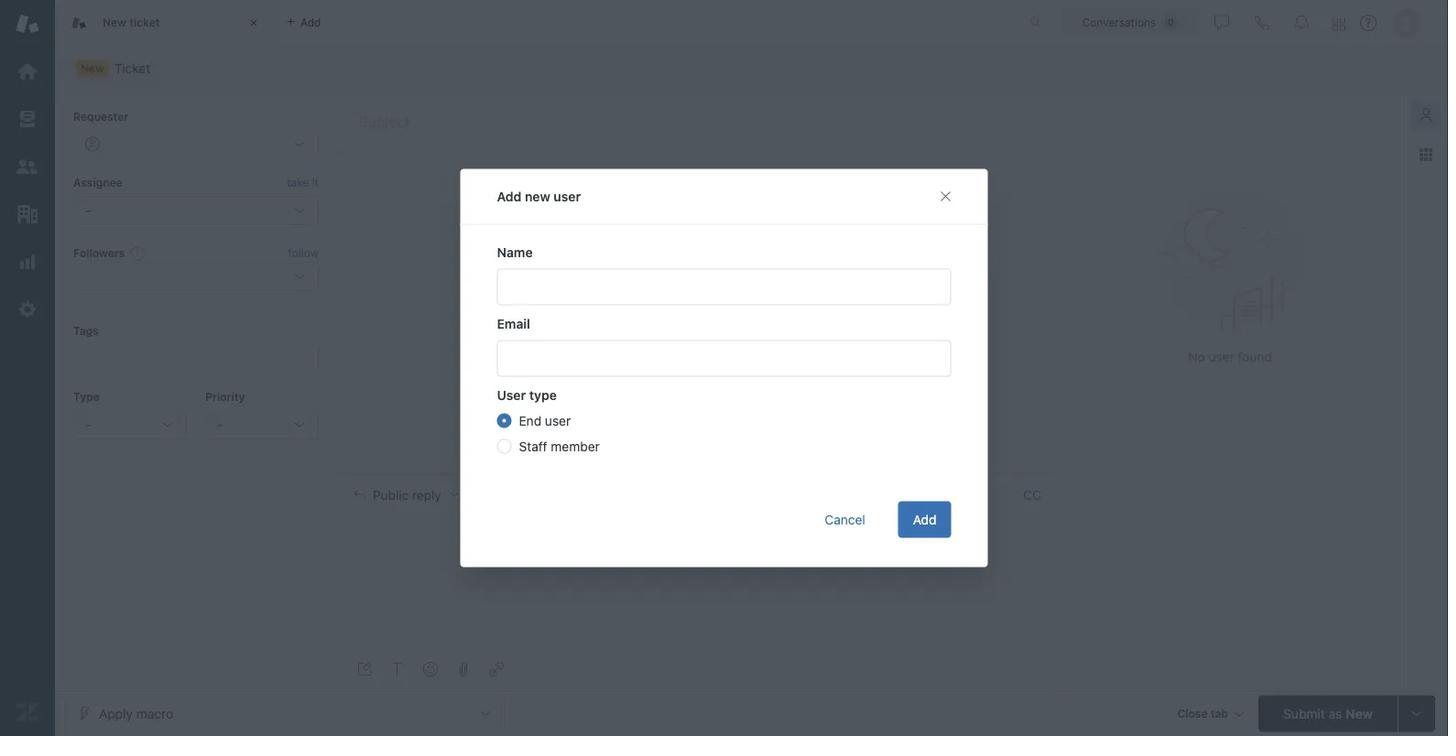 Task type: vqa. For each thing, say whether or not it's contained in the screenshot.
an
no



Task type: locate. For each thing, give the bounding box(es) containing it.
1 vertical spatial add
[[913, 512, 937, 527]]

new for new ticket
[[103, 16, 126, 29]]

1 horizontal spatial - button
[[205, 410, 319, 440]]

2 - button from the left
[[205, 410, 319, 440]]

1 horizontal spatial add
[[913, 512, 937, 527]]

take it button
[[287, 173, 319, 192]]

Name field
[[497, 269, 951, 305]]

0 vertical spatial add
[[497, 189, 522, 204]]

user for end user
[[545, 413, 571, 428]]

staff
[[519, 439, 547, 454]]

-
[[85, 417, 91, 432], [217, 417, 223, 432]]

- button for type
[[73, 410, 187, 440]]

user type
[[497, 387, 557, 403]]

None field
[[510, 486, 1016, 504]]

apps image
[[1419, 147, 1434, 162]]

no user found
[[1188, 349, 1272, 365]]

add inside button
[[913, 512, 937, 527]]

new
[[525, 189, 550, 204]]

add
[[497, 189, 522, 204], [913, 512, 937, 527]]

1 - from the left
[[85, 417, 91, 432]]

0 horizontal spatial -
[[85, 417, 91, 432]]

user right no
[[1209, 349, 1235, 365]]

- down priority on the left bottom
[[217, 417, 223, 432]]

new ticket
[[103, 16, 160, 29]]

0 vertical spatial new
[[103, 16, 126, 29]]

- button
[[73, 410, 187, 440], [205, 410, 319, 440]]

staff member
[[519, 439, 600, 454]]

add new user
[[497, 189, 581, 204]]

secondary element
[[55, 50, 1448, 87]]

new right as
[[1346, 706, 1373, 721]]

format text image
[[390, 662, 405, 677]]

submit
[[1284, 706, 1325, 721]]

2 vertical spatial user
[[545, 413, 571, 428]]

new inside new link
[[81, 62, 104, 75]]

admin image
[[16, 298, 39, 322]]

1 vertical spatial new
[[81, 62, 104, 75]]

add for add
[[913, 512, 937, 527]]

end
[[519, 413, 542, 428]]

- for type
[[85, 417, 91, 432]]

reporting image
[[16, 250, 39, 274]]

get help image
[[1360, 15, 1377, 31]]

add right cancel at the right of page
[[913, 512, 937, 527]]

add for add new user
[[497, 189, 522, 204]]

found
[[1238, 349, 1272, 365]]

add attachment image
[[456, 662, 471, 677]]

0 horizontal spatial - button
[[73, 410, 187, 440]]

follow button
[[288, 245, 319, 261]]

organizations image
[[16, 202, 39, 226]]

2 - from the left
[[217, 417, 223, 432]]

user up staff member
[[545, 413, 571, 428]]

cc
[[1023, 487, 1041, 502]]

zendesk products image
[[1333, 18, 1346, 31]]

new left ticket
[[103, 16, 126, 29]]

get started image
[[16, 60, 39, 83]]

add button
[[898, 502, 951, 538]]

new down new ticket
[[81, 62, 104, 75]]

- button down the type
[[73, 410, 187, 440]]

new
[[103, 16, 126, 29], [81, 62, 104, 75], [1346, 706, 1373, 721]]

1 - button from the left
[[73, 410, 187, 440]]

add left new
[[497, 189, 522, 204]]

tabs tab list
[[55, 0, 1010, 46]]

close image
[[245, 14, 263, 32]]

add link (cmd k) image
[[489, 662, 504, 677]]

1 horizontal spatial -
[[217, 417, 223, 432]]

user right new
[[554, 189, 581, 204]]

1 vertical spatial user
[[1209, 349, 1235, 365]]

user
[[554, 189, 581, 204], [1209, 349, 1235, 365], [545, 413, 571, 428]]

0 horizontal spatial add
[[497, 189, 522, 204]]

conversations
[[1082, 16, 1156, 29]]

as
[[1329, 706, 1342, 721]]

new inside new ticket 'tab'
[[103, 16, 126, 29]]

close modal image
[[938, 189, 953, 204]]

- down the type
[[85, 417, 91, 432]]

insert emojis image
[[423, 662, 438, 677]]

- button down priority on the left bottom
[[205, 410, 319, 440]]

conversations button
[[1063, 8, 1198, 37]]

type
[[529, 387, 557, 403]]

2 vertical spatial new
[[1346, 706, 1373, 721]]

it
[[312, 176, 319, 189]]



Task type: describe. For each thing, give the bounding box(es) containing it.
zendesk image
[[16, 701, 39, 725]]

email
[[497, 316, 530, 331]]

member
[[551, 439, 600, 454]]

type
[[73, 391, 100, 404]]

- for priority
[[217, 417, 223, 432]]

zendesk support image
[[16, 12, 39, 36]]

- button for priority
[[205, 410, 319, 440]]

cancel button
[[810, 502, 880, 538]]

customer context image
[[1419, 107, 1434, 122]]

Public reply composer text field
[[346, 514, 1048, 553]]

customers image
[[16, 155, 39, 179]]

user for no user found
[[1209, 349, 1235, 365]]

main element
[[0, 0, 55, 736]]

cancel
[[825, 512, 865, 527]]

take
[[287, 176, 309, 189]]

no
[[1188, 349, 1205, 365]]

new for new
[[81, 62, 104, 75]]

priority
[[205, 391, 245, 404]]

user
[[497, 387, 526, 403]]

end user
[[519, 413, 571, 428]]

new link
[[64, 56, 162, 82]]

0 vertical spatial user
[[554, 189, 581, 204]]

take it
[[287, 176, 319, 189]]

cc button
[[1023, 487, 1042, 503]]

follow
[[288, 246, 319, 259]]

Email field
[[497, 340, 951, 377]]

ticket
[[129, 16, 160, 29]]

Subject field
[[355, 110, 1038, 132]]

new ticket tab
[[55, 0, 275, 46]]

add new user dialog
[[460, 169, 988, 567]]

draft mode image
[[357, 662, 372, 677]]

views image
[[16, 107, 39, 131]]

name
[[497, 245, 533, 260]]

submit as new
[[1284, 706, 1373, 721]]



